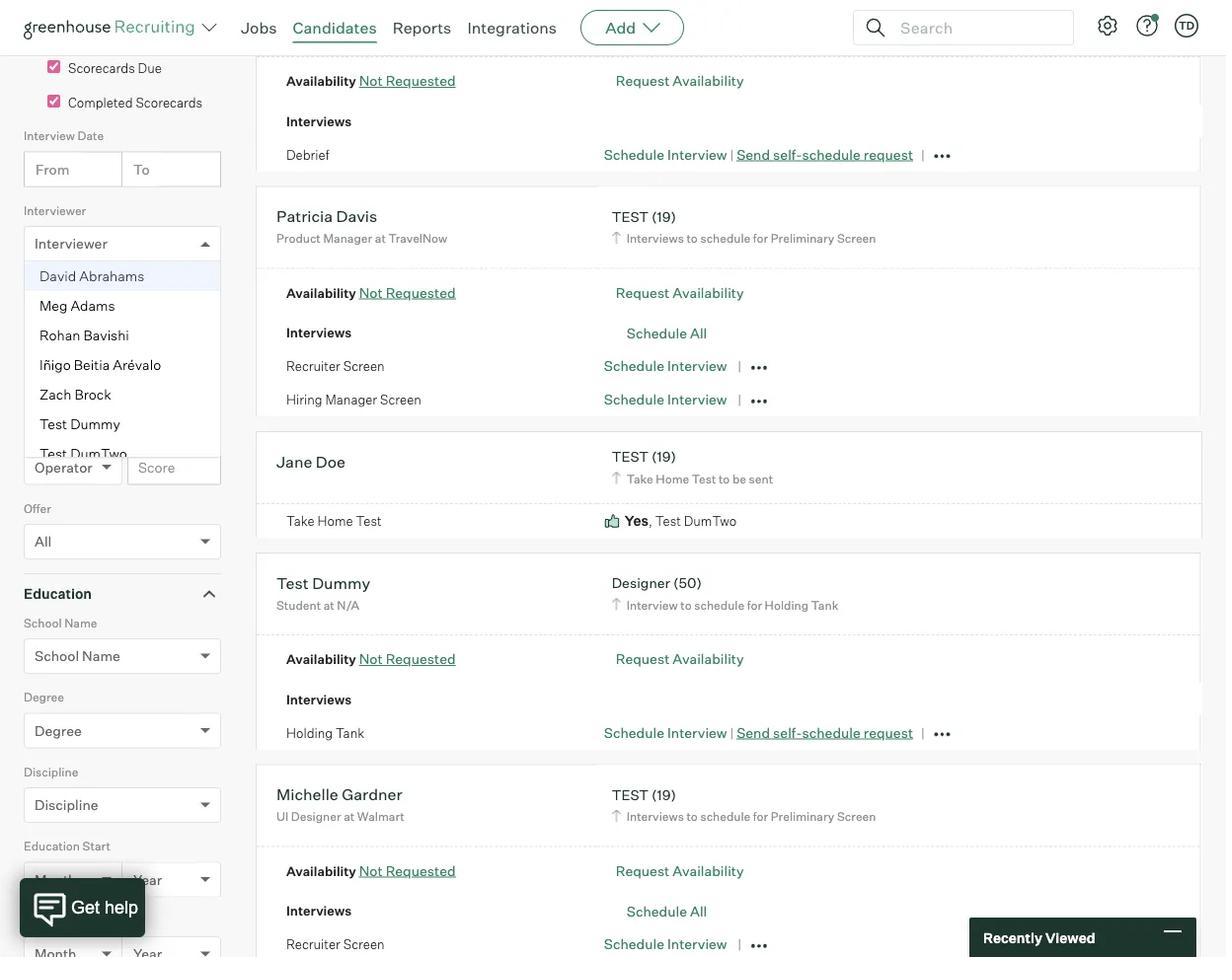 Task type: vqa. For each thing, say whether or not it's contained in the screenshot.
the sourcing within the Hireflow Sourcing
no



Task type: describe. For each thing, give the bounding box(es) containing it.
test dumtwo
[[40, 446, 127, 463]]

hiring
[[286, 392, 323, 408]]

virtuetech
[[362, 19, 424, 34]]

interview to schedule for debrief link
[[609, 17, 811, 36]]

send self-schedule request link for debrief
[[737, 146, 914, 163]]

1 request availability button from the top
[[616, 72, 744, 90]]

request availability for michelle gardner
[[616, 863, 744, 880]]

at inside test dummy student at n/a
[[324, 598, 335, 613]]

not requested button for michelle gardner
[[359, 863, 456, 880]]

tank inside designer (50) interview to schedule for holding tank
[[811, 598, 839, 613]]

abrahams
[[79, 268, 145, 285]]

to
[[133, 161, 150, 178]]

1 vertical spatial holding
[[286, 725, 333, 741]]

add
[[606, 18, 636, 38]]

david abrahams
[[40, 268, 145, 285]]

michelle gardner link
[[277, 785, 403, 808]]

0 horizontal spatial take
[[286, 513, 315, 529]]

school name element
[[24, 614, 221, 689]]

td button
[[1171, 10, 1203, 41]]

meg adams option
[[25, 292, 220, 321]]

0 vertical spatial discipline
[[24, 765, 78, 780]]

year
[[133, 872, 162, 889]]

for for dummy
[[747, 598, 762, 613]]

recruiter screen for patricia
[[286, 358, 385, 374]]

schedule interview for michelle gardner
[[604, 936, 727, 954]]

1 not requested button from the top
[[359, 72, 456, 90]]

viewed
[[1046, 930, 1096, 947]]

for for davis
[[753, 231, 769, 246]]

test (19) take home test to be sent
[[612, 449, 773, 487]]

recruiter screen for michelle
[[286, 937, 385, 953]]

holding tank
[[286, 725, 365, 741]]

0 vertical spatial test status
[[24, 352, 87, 367]]

education end
[[24, 914, 105, 929]]

schedule interview | send self-schedule request for debrief
[[604, 146, 914, 163]]

ui
[[277, 810, 289, 825]]

requested for gardner
[[386, 863, 456, 880]]

jane doe link
[[277, 452, 346, 475]]

zach brock
[[40, 386, 111, 404]]

test dummy student at n/a
[[277, 573, 371, 613]]

ux
[[277, 19, 294, 34]]

david
[[40, 268, 76, 285]]

schedule interview link for michelle gardner
[[604, 936, 727, 954]]

end
[[83, 914, 105, 929]]

month
[[35, 872, 77, 889]]

integrations
[[467, 18, 557, 38]]

recruiter for patricia
[[286, 358, 341, 374]]

1 request availability from the top
[[616, 72, 744, 90]]

patricia davis product manager at travelnow
[[277, 207, 448, 246]]

request for debrief
[[864, 146, 914, 163]]

education for education end
[[24, 914, 80, 929]]

request availability button for davis
[[616, 284, 744, 301]]

schedule interview | send self-schedule request for holding tank
[[604, 725, 914, 742]]

test inside test (19) take home test to be sent
[[692, 472, 716, 487]]

score
[[50, 427, 83, 442]]

availability not requested for davis
[[286, 284, 456, 301]]

at inside patricia davis product manager at travelnow
[[375, 231, 386, 246]]

candidates link
[[293, 18, 377, 38]]

walmart
[[357, 810, 405, 825]]

1 vertical spatial debrief
[[286, 147, 329, 162]]

david abrahams option
[[25, 262, 220, 292]]

zach
[[40, 386, 71, 404]]

self- for debrief
[[773, 146, 802, 163]]

request availability for patricia davis
[[616, 284, 744, 301]]

gardner
[[342, 785, 403, 805]]

(19) for michelle gardner
[[652, 787, 676, 804]]

1 vertical spatial discipline
[[35, 797, 98, 814]]

jobs
[[241, 18, 277, 38]]

send self-schedule request link for holding tank
[[737, 725, 914, 742]]

jobs link
[[241, 18, 277, 38]]

completed scorecards
[[68, 95, 203, 111]]

take home test
[[286, 513, 382, 529]]

requested for davis
[[386, 284, 456, 301]]

rohan bavishi
[[40, 327, 129, 344]]

1 request from the top
[[616, 72, 670, 90]]

1 vertical spatial manager
[[325, 392, 377, 408]]

sent
[[749, 472, 773, 487]]

from
[[36, 161, 70, 178]]

start
[[83, 840, 110, 854]]

3 schedule interview link from the top
[[604, 391, 727, 409]]

jane
[[277, 452, 312, 472]]

schedule all link for michelle gardner
[[627, 903, 707, 920]]

availability not requested for gardner
[[286, 863, 456, 880]]

requested for dummy
[[386, 651, 456, 668]]

adams
[[70, 297, 115, 315]]

,
[[649, 514, 653, 530]]

schedule interview for patricia davis
[[604, 358, 727, 375]]

to for patricia davis
[[687, 231, 698, 246]]

1 vertical spatial interviewer
[[35, 235, 107, 253]]

candidates
[[293, 18, 377, 38]]

yes
[[625, 513, 649, 530]]

configure image
[[1096, 14, 1120, 38]]

offer element
[[24, 499, 221, 574]]

test dummy option
[[25, 410, 220, 440]]

request for test dummy
[[616, 651, 670, 668]]

test left score
[[24, 427, 48, 442]]

Scorecards Due checkbox
[[47, 60, 60, 73]]

designer (50) interview to schedule for holding tank
[[612, 575, 839, 613]]

scheduled
[[68, 26, 131, 42]]

status for test status
[[50, 352, 87, 367]]

(50)
[[673, 575, 702, 592]]

Score number field
[[127, 450, 221, 486]]

yes , test dumtwo
[[625, 513, 737, 530]]

to for michelle gardner
[[687, 810, 698, 825]]

bavishi
[[83, 327, 129, 344]]

dumtwo inside test dumtwo option
[[70, 446, 127, 463]]

reports link
[[393, 18, 452, 38]]

rohan
[[40, 327, 80, 344]]

rohan bavishi option
[[25, 321, 220, 351]]

test down rohan
[[24, 352, 48, 367]]

availability status
[[24, 278, 124, 293]]

add button
[[581, 10, 685, 45]]

iñigo
[[40, 357, 71, 374]]

all inside offer element
[[35, 533, 52, 551]]

not requested button for test dummy
[[359, 651, 456, 668]]

Search text field
[[896, 13, 1056, 42]]

td
[[1179, 19, 1195, 32]]

0 vertical spatial designer
[[296, 19, 346, 34]]

education for education
[[24, 586, 92, 603]]

completed
[[68, 95, 133, 111]]

offer
[[24, 501, 51, 516]]

interview inside designer (50) interview to schedule for holding tank
[[627, 598, 678, 613]]

(19) for patricia davis
[[652, 208, 676, 225]]

request for holding tank
[[864, 725, 914, 742]]

ux designer at virtuetech
[[277, 19, 424, 34]]

jane doe
[[277, 452, 346, 472]]

iñigo beitia arévalo
[[40, 357, 161, 374]]

doe
[[316, 452, 346, 472]]

integrations link
[[467, 18, 557, 38]]

0 vertical spatial school
[[24, 616, 62, 631]]



Task type: locate. For each thing, give the bounding box(es) containing it.
1 | from the top
[[730, 147, 734, 163]]

1 vertical spatial |
[[730, 726, 734, 741]]

schedule interview link for patricia davis
[[604, 358, 727, 375]]

0 vertical spatial test
[[612, 208, 649, 225]]

recruiter
[[286, 358, 341, 374], [286, 937, 341, 953]]

1 availability not requested from the top
[[286, 72, 456, 90]]

test down zach
[[40, 416, 67, 433]]

5 schedule interview link from the top
[[604, 936, 727, 954]]

1 vertical spatial name
[[82, 648, 120, 665]]

1 schedule all from the top
[[627, 324, 707, 342]]

1 horizontal spatial debrief
[[765, 19, 806, 34]]

2 request from the top
[[864, 725, 914, 742]]

yes image
[[604, 512, 621, 532]]

2 vertical spatial status
[[66, 384, 108, 402]]

interview to schedule for holding tank link
[[609, 596, 844, 615]]

n/a
[[337, 598, 359, 613]]

0 vertical spatial dummy
[[70, 416, 120, 433]]

1 vertical spatial schedule all
[[627, 903, 707, 920]]

0 vertical spatial recruiter screen
[[286, 358, 385, 374]]

brock
[[74, 386, 111, 404]]

1 vertical spatial recruiter
[[286, 937, 341, 953]]

availability not requested down walmart on the bottom of the page
[[286, 863, 456, 880]]

manager down davis
[[323, 231, 372, 246]]

not down n/a
[[359, 651, 383, 668]]

schedule all for patricia davis
[[627, 324, 707, 342]]

1 self- from the top
[[773, 146, 802, 163]]

0 horizontal spatial dumtwo
[[70, 446, 127, 463]]

scorecards down due
[[136, 95, 203, 111]]

greenhouse recruiting image
[[24, 16, 201, 40]]

1 schedule all link from the top
[[627, 324, 707, 342]]

1 test (19) interviews to schedule for preliminary screen from the top
[[612, 208, 876, 246]]

dumtwo
[[70, 446, 127, 463], [684, 514, 737, 530]]

manager inside patricia davis product manager at travelnow
[[323, 231, 372, 246]]

send self-schedule request link
[[737, 146, 914, 163], [737, 725, 914, 742]]

not requested button down n/a
[[359, 651, 456, 668]]

education for education start
[[24, 840, 80, 854]]

1 vertical spatial tank
[[336, 725, 365, 741]]

2 schedule all link from the top
[[627, 903, 707, 920]]

test dummy link
[[277, 573, 371, 596]]

self-
[[773, 146, 802, 163], [773, 725, 802, 742]]

td button
[[1175, 14, 1199, 38]]

1 vertical spatial take
[[286, 513, 315, 529]]

not requested button down reports
[[359, 72, 456, 90]]

1 horizontal spatial home
[[656, 472, 690, 487]]

not requested button
[[359, 72, 456, 90], [359, 284, 456, 301], [359, 651, 456, 668], [359, 863, 456, 880]]

2 | from the top
[[730, 726, 734, 741]]

1 vertical spatial scorecards
[[136, 95, 203, 111]]

recruiter for michelle
[[286, 937, 341, 953]]

| for debrief
[[730, 147, 734, 163]]

degree
[[24, 691, 64, 705], [35, 723, 82, 740]]

test status element
[[24, 350, 221, 425]]

1 test from the top
[[612, 208, 649, 225]]

1 horizontal spatial tank
[[811, 598, 839, 613]]

2 test from the top
[[612, 449, 649, 466]]

at left virtuetech at top left
[[349, 19, 360, 34]]

1 vertical spatial home
[[318, 513, 353, 529]]

not down patricia davis product manager at travelnow
[[359, 284, 383, 301]]

0 vertical spatial home
[[656, 472, 690, 487]]

designer down michelle
[[291, 810, 341, 825]]

school
[[24, 616, 62, 631], [35, 648, 79, 665]]

education up school name element
[[24, 586, 92, 603]]

1 send self-schedule request link from the top
[[737, 146, 914, 163]]

test for patricia davis
[[612, 208, 649, 225]]

4 not from the top
[[359, 863, 383, 880]]

2 send from the top
[[737, 725, 770, 742]]

preliminary for michelle gardner
[[771, 810, 835, 825]]

request
[[864, 146, 914, 163], [864, 725, 914, 742]]

1 vertical spatial schedule all link
[[627, 903, 707, 920]]

|
[[730, 147, 734, 163], [730, 726, 734, 741]]

recently viewed
[[984, 930, 1096, 947]]

3 education from the top
[[24, 914, 80, 929]]

3 requested from the top
[[386, 651, 456, 668]]

not down walmart on the bottom of the page
[[359, 863, 383, 880]]

status for all
[[87, 278, 124, 293]]

for for gardner
[[753, 810, 769, 825]]

patricia davis link
[[277, 207, 378, 229]]

0 horizontal spatial debrief
[[286, 147, 329, 162]]

0 vertical spatial school name
[[24, 616, 97, 631]]

availability not requested down ux designer at virtuetech
[[286, 72, 456, 90]]

2 schedule all from the top
[[627, 903, 707, 920]]

1 schedule interview from the top
[[604, 358, 727, 375]]

manager right hiring
[[325, 392, 377, 408]]

request availability button
[[616, 72, 744, 90], [616, 284, 744, 301], [616, 651, 744, 668], [616, 863, 744, 880]]

all
[[35, 310, 52, 327], [690, 324, 707, 342], [35, 533, 52, 551], [690, 903, 707, 920]]

1 horizontal spatial scorecards
[[136, 95, 203, 111]]

at left n/a
[[324, 598, 335, 613]]

availability not requested down n/a
[[286, 651, 456, 668]]

student
[[277, 598, 321, 613]]

beitia
[[74, 357, 110, 374]]

dummy for test dummy student at n/a
[[312, 573, 371, 593]]

for inside designer (50) interview to schedule for holding tank
[[747, 598, 762, 613]]

name up degree element
[[82, 648, 120, 665]]

0 vertical spatial debrief
[[765, 19, 806, 34]]

schedule interview link for test dummy
[[604, 725, 727, 742]]

availability not requested for dummy
[[286, 651, 456, 668]]

requested
[[386, 72, 456, 90], [386, 284, 456, 301], [386, 651, 456, 668], [386, 863, 456, 880]]

2 requested from the top
[[386, 284, 456, 301]]

0 horizontal spatial tank
[[336, 725, 365, 741]]

test status down 'iñigo'
[[35, 384, 108, 402]]

test inside yes , test dumtwo
[[656, 514, 681, 530]]

arévalo
[[113, 357, 161, 374]]

2 schedule interview | send self-schedule request from the top
[[604, 725, 914, 742]]

1 horizontal spatial dummy
[[312, 573, 371, 593]]

discipline
[[24, 765, 78, 780], [35, 797, 98, 814]]

holding
[[765, 598, 809, 613], [286, 725, 333, 741]]

preliminary for patricia davis
[[771, 231, 835, 246]]

0 vertical spatial education
[[24, 586, 92, 603]]

degree down school name element
[[24, 691, 64, 705]]

1 schedule interview | send self-schedule request from the top
[[604, 146, 914, 163]]

tank
[[811, 598, 839, 613], [336, 725, 365, 741]]

test for michelle gardner
[[612, 787, 649, 804]]

0 vertical spatial (19)
[[652, 208, 676, 225]]

0 horizontal spatial home
[[318, 513, 353, 529]]

designer inside "michelle gardner ui designer at walmart"
[[291, 810, 341, 825]]

home inside test (19) take home test to be sent
[[656, 472, 690, 487]]

status down beitia at the left top
[[66, 384, 108, 402]]

test down "test score"
[[40, 446, 67, 463]]

michelle
[[277, 785, 339, 805]]

1 horizontal spatial dumtwo
[[684, 514, 737, 530]]

| for holding tank
[[730, 726, 734, 741]]

travelnow
[[389, 231, 448, 246]]

2 vertical spatial (19)
[[652, 787, 676, 804]]

test inside test (19) take home test to be sent
[[612, 449, 649, 466]]

request availability for test dummy
[[616, 651, 744, 668]]

at down davis
[[375, 231, 386, 246]]

send for holding tank
[[737, 725, 770, 742]]

interviewer
[[24, 203, 86, 218], [35, 235, 107, 253]]

home up yes , test dumtwo
[[656, 472, 690, 487]]

michelle gardner ui designer at walmart
[[277, 785, 405, 825]]

patricia
[[277, 207, 333, 226]]

0 vertical spatial |
[[730, 147, 734, 163]]

2 (19) from the top
[[652, 449, 676, 466]]

degree element
[[24, 689, 221, 763]]

Scheduled checkbox
[[47, 26, 60, 39]]

dumtwo inside yes , test dumtwo
[[684, 514, 737, 530]]

dummy for test dummy
[[70, 416, 120, 433]]

education
[[24, 586, 92, 603], [24, 840, 80, 854], [24, 914, 80, 929]]

schedule all
[[627, 324, 707, 342], [627, 903, 707, 920]]

2 vertical spatial test
[[612, 787, 649, 804]]

availability status element
[[24, 276, 221, 350]]

test status down rohan
[[24, 352, 87, 367]]

designer
[[296, 19, 346, 34], [612, 575, 671, 592], [291, 810, 341, 825]]

meg adams
[[40, 297, 115, 315]]

3 (19) from the top
[[652, 787, 676, 804]]

1 vertical spatial degree
[[35, 723, 82, 740]]

test (19) interviews to schedule for preliminary screen for gardner
[[612, 787, 876, 825]]

list box
[[25, 262, 220, 469]]

request availability button for dummy
[[616, 651, 744, 668]]

home down doe
[[318, 513, 353, 529]]

0 vertical spatial take
[[627, 472, 654, 487]]

1 recruiter screen from the top
[[286, 358, 385, 374]]

0 vertical spatial degree
[[24, 691, 64, 705]]

dummy down brock
[[70, 416, 120, 433]]

send
[[737, 146, 770, 163], [737, 725, 770, 742]]

take inside test (19) take home test to be sent
[[627, 472, 654, 487]]

0 vertical spatial preliminary
[[771, 231, 835, 246]]

1 education from the top
[[24, 586, 92, 603]]

1 vertical spatial request
[[864, 725, 914, 742]]

3 request from the top
[[616, 651, 670, 668]]

not requested button for patricia davis
[[359, 284, 456, 301]]

take home test to be sent link
[[609, 470, 778, 489]]

list box containing david abrahams
[[25, 262, 220, 469]]

schedule interview | send self-schedule request
[[604, 146, 914, 163], [604, 725, 914, 742]]

0 vertical spatial request
[[864, 146, 914, 163]]

interviews to schedule for preliminary screen link for gardner
[[609, 808, 881, 827]]

due
[[138, 60, 162, 76]]

test up 'test dummy' 'link' in the left bottom of the page
[[356, 513, 382, 529]]

2 interviews to schedule for preliminary screen link from the top
[[609, 808, 881, 827]]

1 vertical spatial test
[[612, 449, 649, 466]]

4 request from the top
[[616, 863, 670, 880]]

2 recruiter screen from the top
[[286, 937, 385, 953]]

2 request availability button from the top
[[616, 284, 744, 301]]

availability
[[673, 72, 744, 90], [286, 73, 356, 89], [24, 278, 85, 293], [673, 284, 744, 301], [286, 285, 356, 301], [673, 651, 744, 668], [286, 652, 356, 668], [673, 863, 744, 880], [286, 864, 356, 880]]

1 requested from the top
[[386, 72, 456, 90]]

designer right the 'ux'
[[296, 19, 346, 34]]

(19) inside test (19) take home test to be sent
[[652, 449, 676, 466]]

test status
[[24, 352, 87, 367], [35, 384, 108, 402]]

4 requested from the top
[[386, 863, 456, 880]]

0 vertical spatial schedule all
[[627, 324, 707, 342]]

dummy
[[70, 416, 120, 433], [312, 573, 371, 593]]

education start
[[24, 840, 110, 854]]

None field
[[35, 227, 40, 261]]

0 vertical spatial send
[[737, 146, 770, 163]]

zach brock option
[[25, 380, 220, 410]]

iñigo beitia arévalo option
[[25, 351, 220, 380]]

1 vertical spatial education
[[24, 840, 80, 854]]

2 schedule interview from the top
[[604, 391, 727, 409]]

interviewer down "from" at the left of page
[[24, 203, 86, 218]]

1 vertical spatial dumtwo
[[684, 514, 737, 530]]

2 vertical spatial designer
[[291, 810, 341, 825]]

all inside the availability status element
[[35, 310, 52, 327]]

0 vertical spatial scorecards
[[68, 60, 135, 76]]

4 request availability from the top
[[616, 863, 744, 880]]

1 vertical spatial preliminary
[[771, 810, 835, 825]]

test score
[[24, 427, 83, 442]]

1 vertical spatial interviews to schedule for preliminary screen link
[[609, 808, 881, 827]]

dummy up n/a
[[312, 573, 371, 593]]

0 vertical spatial dumtwo
[[70, 446, 127, 463]]

date
[[78, 129, 104, 143]]

1 request from the top
[[864, 146, 914, 163]]

hiring manager screen
[[286, 392, 422, 408]]

2 request availability from the top
[[616, 284, 744, 301]]

0 vertical spatial schedule all link
[[627, 324, 707, 342]]

dumtwo down take home test to be sent link
[[684, 514, 737, 530]]

2 vertical spatial schedule interview
[[604, 936, 727, 954]]

schedule all link for patricia davis
[[627, 324, 707, 342]]

1 not from the top
[[359, 72, 383, 90]]

interviews
[[286, 113, 352, 129], [627, 231, 684, 246], [286, 325, 352, 341], [286, 692, 352, 708], [627, 810, 684, 825], [286, 904, 352, 920]]

0 vertical spatial recruiter
[[286, 358, 341, 374]]

0 vertical spatial status
[[87, 278, 124, 293]]

none field inside interviewer element
[[35, 227, 40, 261]]

at down michelle gardner link
[[344, 810, 355, 825]]

4 not requested button from the top
[[359, 863, 456, 880]]

4 schedule interview link from the top
[[604, 725, 727, 742]]

request for michelle gardner
[[616, 863, 670, 880]]

1 vertical spatial status
[[50, 352, 87, 367]]

schedule all for michelle gardner
[[627, 903, 707, 920]]

2 recruiter from the top
[[286, 937, 341, 953]]

schedule interview link
[[604, 146, 727, 163], [604, 358, 727, 375], [604, 391, 727, 409], [604, 725, 727, 742], [604, 936, 727, 954]]

education down month
[[24, 914, 80, 929]]

1 preliminary from the top
[[771, 231, 835, 246]]

3 schedule interview from the top
[[604, 936, 727, 954]]

0 vertical spatial interviews to schedule for preliminary screen link
[[609, 229, 881, 248]]

request availability
[[616, 72, 744, 90], [616, 284, 744, 301], [616, 651, 744, 668], [616, 863, 744, 880]]

davis
[[336, 207, 378, 226]]

1 vertical spatial recruiter screen
[[286, 937, 385, 953]]

3 request availability button from the top
[[616, 651, 744, 668]]

recently
[[984, 930, 1043, 947]]

take up the yes
[[627, 472, 654, 487]]

product
[[277, 231, 321, 246]]

list box inside interviewer element
[[25, 262, 220, 469]]

1 horizontal spatial take
[[627, 472, 654, 487]]

test dummy
[[40, 416, 120, 433]]

schedule interview
[[604, 358, 727, 375], [604, 391, 727, 409], [604, 936, 727, 954]]

0 vertical spatial test (19) interviews to schedule for preliminary screen
[[612, 208, 876, 246]]

0 vertical spatial holding
[[765, 598, 809, 613]]

schedule inside designer (50) interview to schedule for holding tank
[[695, 598, 745, 613]]

0 vertical spatial name
[[64, 616, 97, 631]]

Completed Scorecards checkbox
[[47, 95, 60, 108]]

education up month
[[24, 840, 80, 854]]

0 horizontal spatial scorecards
[[68, 60, 135, 76]]

scorecards
[[68, 60, 135, 76], [136, 95, 203, 111]]

1 vertical spatial self-
[[773, 725, 802, 742]]

reports
[[393, 18, 452, 38]]

status up adams
[[87, 278, 124, 293]]

test down 'iñigo'
[[35, 384, 63, 402]]

test right ,
[[656, 514, 681, 530]]

test up student
[[277, 573, 309, 593]]

1 vertical spatial designer
[[612, 575, 671, 592]]

name down offer element
[[64, 616, 97, 631]]

1 schedule interview link from the top
[[604, 146, 727, 163]]

request for patricia davis
[[616, 284, 670, 301]]

send for debrief
[[737, 146, 770, 163]]

4 availability not requested from the top
[[286, 863, 456, 880]]

0 vertical spatial schedule interview
[[604, 358, 727, 375]]

2 self- from the top
[[773, 725, 802, 742]]

operator
[[35, 459, 93, 476]]

2 schedule interview link from the top
[[604, 358, 727, 375]]

scorecards due
[[68, 60, 162, 76]]

not requested button down walmart on the bottom of the page
[[359, 863, 456, 880]]

school name
[[24, 616, 97, 631], [35, 648, 120, 665]]

2 not from the top
[[359, 284, 383, 301]]

to inside designer (50) interview to schedule for holding tank
[[681, 598, 692, 613]]

interview date
[[24, 129, 104, 143]]

request availability button for gardner
[[616, 863, 744, 880]]

at inside "michelle gardner ui designer at walmart"
[[344, 810, 355, 825]]

1 vertical spatial test (19) interviews to schedule for preliminary screen
[[612, 787, 876, 825]]

schedule
[[604, 146, 665, 163], [627, 324, 687, 342], [604, 358, 665, 375], [604, 391, 665, 409], [604, 725, 665, 742], [627, 903, 687, 920], [604, 936, 665, 954]]

designer inside designer (50) interview to schedule for holding tank
[[612, 575, 671, 592]]

holding inside designer (50) interview to schedule for holding tank
[[765, 598, 809, 613]]

1 send from the top
[[737, 146, 770, 163]]

1 vertical spatial dummy
[[312, 573, 371, 593]]

2 test (19) interviews to schedule for preliminary screen from the top
[[612, 787, 876, 825]]

1 vertical spatial school name
[[35, 648, 120, 665]]

designer left (50)
[[612, 575, 671, 592]]

interviewer element
[[24, 201, 221, 469]]

test (19) interviews to schedule for preliminary screen
[[612, 208, 876, 246], [612, 787, 876, 825]]

not for dummy
[[359, 651, 383, 668]]

3 not requested button from the top
[[359, 651, 456, 668]]

to
[[681, 19, 692, 34], [687, 231, 698, 246], [719, 472, 730, 487], [681, 598, 692, 613], [687, 810, 698, 825]]

take down "jane doe" link
[[286, 513, 315, 529]]

1 vertical spatial school
[[35, 648, 79, 665]]

2 vertical spatial education
[[24, 914, 80, 929]]

availability not requested down patricia davis product manager at travelnow
[[286, 284, 456, 301]]

2 education from the top
[[24, 840, 80, 854]]

interviews to schedule for preliminary screen link for davis
[[609, 229, 881, 248]]

2 preliminary from the top
[[771, 810, 835, 825]]

not for davis
[[359, 284, 383, 301]]

0 vertical spatial interviewer
[[24, 203, 86, 218]]

status down rohan
[[50, 352, 87, 367]]

dumtwo down test dummy
[[70, 446, 127, 463]]

2 availability not requested from the top
[[286, 284, 456, 301]]

1 horizontal spatial holding
[[765, 598, 809, 613]]

0 horizontal spatial holding
[[286, 725, 333, 741]]

scorecards up completed
[[68, 60, 135, 76]]

1 recruiter from the top
[[286, 358, 341, 374]]

1 vertical spatial schedule interview
[[604, 391, 727, 409]]

0 vertical spatial manager
[[323, 231, 372, 246]]

3 availability not requested from the top
[[286, 651, 456, 668]]

be
[[733, 472, 747, 487]]

1 interviews to schedule for preliminary screen link from the top
[[609, 229, 881, 248]]

2 request from the top
[[616, 284, 670, 301]]

0 horizontal spatial dummy
[[70, 416, 120, 433]]

2 not requested button from the top
[[359, 284, 456, 301]]

meg
[[40, 297, 67, 315]]

self- for holding tank
[[773, 725, 802, 742]]

0 vertical spatial tank
[[811, 598, 839, 613]]

interview to schedule for debrief
[[627, 19, 806, 34]]

to inside test (19) take home test to be sent
[[719, 472, 730, 487]]

4 request availability button from the top
[[616, 863, 744, 880]]

degree up discipline element
[[35, 723, 82, 740]]

home
[[656, 472, 690, 487], [318, 513, 353, 529]]

discipline element
[[24, 763, 221, 838]]

0 vertical spatial self-
[[773, 146, 802, 163]]

1 (19) from the top
[[652, 208, 676, 225]]

1 vertical spatial send self-schedule request link
[[737, 725, 914, 742]]

3 request availability from the top
[[616, 651, 744, 668]]

dummy inside test dummy option
[[70, 416, 120, 433]]

test inside test dummy student at n/a
[[277, 573, 309, 593]]

3 not from the top
[[359, 651, 383, 668]]

0 vertical spatial send self-schedule request link
[[737, 146, 914, 163]]

1 vertical spatial schedule interview | send self-schedule request
[[604, 725, 914, 742]]

1 vertical spatial send
[[737, 725, 770, 742]]

not requested button down travelnow
[[359, 284, 456, 301]]

to for test dummy
[[681, 598, 692, 613]]

not for gardner
[[359, 863, 383, 880]]

1 vertical spatial test status
[[35, 384, 108, 402]]

recruiter screen
[[286, 358, 385, 374], [286, 937, 385, 953]]

0 vertical spatial schedule interview | send self-schedule request
[[604, 146, 914, 163]]

1 vertical spatial (19)
[[652, 449, 676, 466]]

interviewer up the david
[[35, 235, 107, 253]]

3 test from the top
[[612, 787, 649, 804]]

2 send self-schedule request link from the top
[[737, 725, 914, 742]]

not down ux designer at virtuetech
[[359, 72, 383, 90]]

test left be
[[692, 472, 716, 487]]

test
[[24, 352, 48, 367], [35, 384, 63, 402], [40, 416, 67, 433], [24, 427, 48, 442], [40, 446, 67, 463], [692, 472, 716, 487], [356, 513, 382, 529], [656, 514, 681, 530], [277, 573, 309, 593]]

dummy inside test dummy student at n/a
[[312, 573, 371, 593]]

interviews to schedule for preliminary screen link
[[609, 229, 881, 248], [609, 808, 881, 827]]

test (19) interviews to schedule for preliminary screen for davis
[[612, 208, 876, 246]]

test dumtwo option
[[25, 440, 220, 469]]



